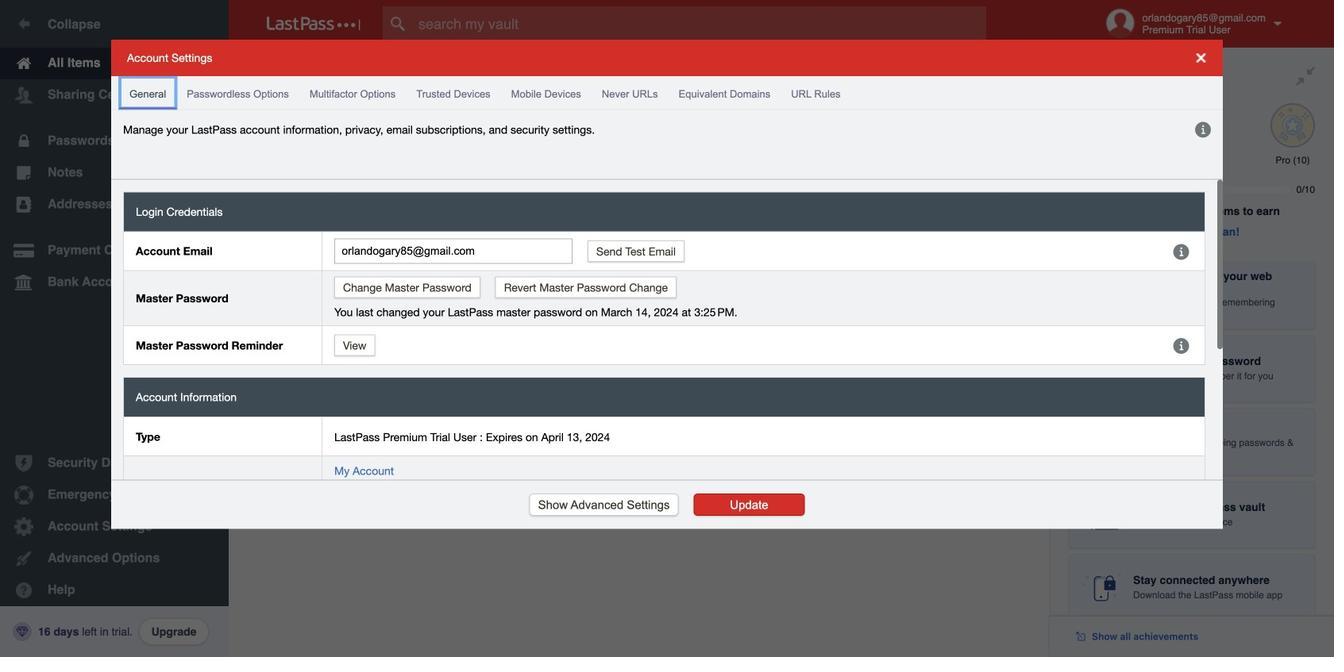 Task type: describe. For each thing, give the bounding box(es) containing it.
search my vault text field
[[383, 6, 1017, 41]]

Search search field
[[383, 6, 1017, 41]]

main navigation navigation
[[0, 0, 229, 658]]

lastpass image
[[267, 17, 361, 31]]



Task type: locate. For each thing, give the bounding box(es) containing it.
main content main content
[[229, 48, 1050, 52]]



Task type: vqa. For each thing, say whether or not it's contained in the screenshot.
dialog
no



